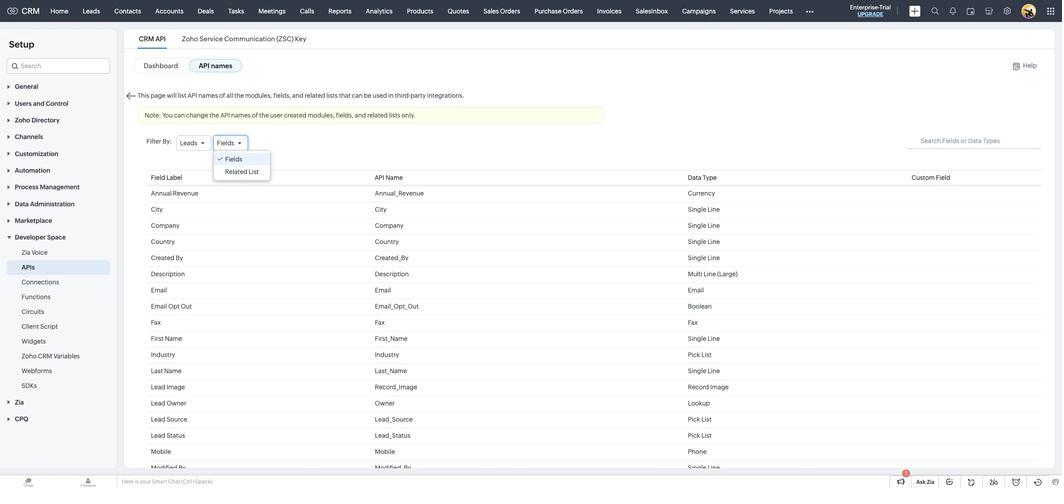 Task type: describe. For each thing, give the bounding box(es) containing it.
client
[[22, 324, 39, 331]]

boolean
[[688, 303, 712, 311]]

script
[[40, 324, 58, 331]]

lead for lead image
[[151, 384, 165, 391]]

list containing crm api
[[131, 29, 314, 49]]

2 country from the left
[[375, 239, 399, 246]]

single for country
[[688, 239, 706, 246]]

control
[[46, 100, 68, 107]]

sdks link
[[22, 382, 37, 391]]

directory
[[32, 117, 60, 124]]

0 horizontal spatial the
[[209, 112, 219, 119]]

0 horizontal spatial of
[[219, 92, 225, 99]]

pick for lead_status
[[688, 433, 700, 440]]

1 industry from the left
[[151, 352, 175, 359]]

dashboard link
[[134, 59, 187, 72]]

circuits
[[22, 309, 44, 316]]

1 city from the left
[[151, 206, 163, 213]]

sales orders
[[483, 7, 520, 15]]

products
[[407, 7, 433, 15]]

connections link
[[22, 278, 59, 287]]

lead owner
[[151, 400, 186, 408]]

note:
[[145, 112, 161, 119]]

search image
[[931, 7, 939, 15]]

1 field from the left
[[151, 174, 165, 182]]

contacts image
[[60, 476, 116, 489]]

enterprise-
[[850, 4, 879, 11]]

here is your smart chat (ctrl+space)
[[122, 479, 212, 486]]

widgets
[[22, 338, 46, 346]]

api names link
[[189, 59, 242, 72]]

single line for first_name
[[688, 336, 720, 343]]

key
[[295, 35, 306, 43]]

zoho directory button
[[0, 112, 117, 129]]

(zsc)
[[276, 35, 294, 43]]

search element
[[926, 0, 944, 22]]

api down all
[[220, 112, 230, 119]]

lead for lead status
[[151, 433, 165, 440]]

line for company
[[708, 222, 720, 230]]

user
[[270, 112, 283, 119]]

0 vertical spatial fields,
[[273, 92, 291, 99]]

zoho for zoho directory
[[15, 117, 30, 124]]

lead for lead owner
[[151, 400, 165, 408]]

meetings link
[[251, 0, 293, 22]]

third-
[[395, 92, 411, 99]]

leads link
[[76, 0, 107, 22]]

zia button
[[0, 394, 117, 411]]

deals link
[[191, 0, 221, 22]]

purchase orders link
[[527, 0, 590, 22]]

voice
[[32, 250, 48, 257]]

last name
[[151, 368, 181, 375]]

by for modified by
[[178, 465, 186, 472]]

0 horizontal spatial can
[[174, 112, 185, 119]]

smart
[[152, 479, 167, 486]]

services
[[730, 7, 755, 15]]

Search Fields or Data Types text field
[[907, 133, 1041, 149]]

1 vertical spatial of
[[252, 112, 258, 119]]

2 mobile from the left
[[375, 449, 395, 456]]

users and control
[[15, 100, 68, 107]]

created by
[[151, 255, 183, 262]]

be
[[364, 92, 371, 99]]

connections
[[22, 279, 59, 286]]

automation
[[15, 167, 50, 174]]

line for first_name
[[708, 336, 720, 343]]

help
[[1023, 62, 1037, 69]]

zia for zia voice
[[22, 250, 30, 257]]

functions link
[[22, 293, 51, 302]]

pick for industry
[[688, 352, 700, 359]]

here
[[122, 479, 134, 486]]

chats image
[[0, 476, 57, 489]]

line for last_name
[[708, 368, 720, 375]]

custom
[[912, 174, 935, 182]]

out
[[181, 303, 192, 311]]

email down multi
[[688, 287, 704, 294]]

last_name
[[375, 368, 407, 375]]

api up annual_revenue
[[375, 174, 384, 182]]

create menu element
[[904, 0, 926, 22]]

signals image
[[950, 7, 956, 15]]

line for modified_by
[[708, 465, 720, 472]]

crm api link
[[137, 35, 167, 43]]

marketplace button
[[0, 212, 117, 229]]

pick for lead_source
[[688, 417, 700, 424]]

customization
[[15, 150, 58, 158]]

api inside list
[[155, 35, 166, 43]]

upgrade
[[858, 11, 883, 18]]

created_by
[[375, 255, 408, 262]]

0 vertical spatial and
[[292, 92, 303, 99]]

quotes
[[448, 7, 469, 15]]

developer space region
[[0, 246, 117, 394]]

status
[[167, 433, 185, 440]]

api name
[[375, 174, 403, 182]]

lead for lead source
[[151, 417, 165, 424]]

1 vertical spatial related
[[367, 112, 388, 119]]

the for of
[[234, 92, 244, 99]]

purchase
[[535, 7, 562, 15]]

management
[[40, 184, 80, 191]]

zoho for zoho crm variables
[[22, 353, 37, 361]]

single line for last_name
[[688, 368, 720, 375]]

lead status
[[151, 433, 185, 440]]

reports
[[329, 7, 351, 15]]

data type
[[688, 174, 717, 182]]

annual
[[151, 190, 172, 197]]

developer space
[[15, 234, 66, 241]]

3 fax from the left
[[688, 320, 698, 327]]

your
[[140, 479, 151, 486]]

will
[[167, 92, 177, 99]]

list right related on the top of the page
[[249, 169, 259, 176]]

accounts link
[[148, 0, 191, 22]]

salesinbox
[[636, 7, 668, 15]]

line for city
[[708, 206, 720, 213]]

Search text field
[[7, 59, 110, 73]]

crm for crm
[[22, 6, 40, 16]]

is
[[135, 479, 139, 486]]

page
[[151, 92, 166, 99]]

name for last name
[[164, 368, 181, 375]]

2 fax from the left
[[375, 320, 385, 327]]

lookup
[[688, 400, 710, 408]]

currency
[[688, 190, 715, 197]]

1 description from the left
[[151, 271, 185, 278]]

pick list for lead_status
[[688, 433, 712, 440]]

zoho crm variables link
[[22, 352, 80, 361]]

custom field
[[912, 174, 950, 182]]

crm for crm api
[[139, 35, 154, 43]]

quotes link
[[440, 0, 476, 22]]

record image
[[688, 384, 729, 391]]

you
[[162, 112, 173, 119]]

home link
[[43, 0, 76, 22]]

process
[[15, 184, 38, 191]]

phone
[[688, 449, 707, 456]]

ask
[[916, 480, 926, 486]]

list for industry
[[701, 352, 712, 359]]

1 vertical spatial lists
[[389, 112, 400, 119]]

multi line (large)
[[688, 271, 738, 278]]

single line for modified_by
[[688, 465, 720, 472]]

sales orders link
[[476, 0, 527, 22]]

1 fax from the left
[[151, 320, 161, 327]]

tasks link
[[221, 0, 251, 22]]

2 description from the left
[[375, 271, 409, 278]]

developer space button
[[0, 229, 117, 246]]

orders for purchase orders
[[563, 7, 583, 15]]

modified
[[151, 465, 177, 472]]

customization button
[[0, 145, 117, 162]]

Fields field
[[213, 136, 248, 151]]

trial
[[879, 4, 891, 11]]

2 company from the left
[[375, 222, 404, 230]]

single for first_name
[[688, 336, 706, 343]]

signals element
[[944, 0, 961, 22]]

email up email_opt_out
[[375, 287, 391, 294]]

profile image
[[1022, 4, 1036, 18]]

2 field from the left
[[936, 174, 950, 182]]

cpq button
[[0, 411, 117, 428]]



Task type: locate. For each thing, give the bounding box(es) containing it.
2 city from the left
[[375, 206, 387, 213]]

single for last_name
[[688, 368, 706, 375]]

single line for country
[[688, 239, 720, 246]]

the right change in the left of the page
[[209, 112, 219, 119]]

names inside 'link'
[[211, 62, 232, 70]]

single
[[688, 206, 706, 213], [688, 222, 706, 230], [688, 239, 706, 246], [688, 255, 706, 262], [688, 336, 706, 343], [688, 368, 706, 375], [688, 465, 706, 472]]

field label
[[151, 174, 182, 182]]

5 single line from the top
[[688, 336, 720, 343]]

process management
[[15, 184, 80, 191]]

1 mobile from the left
[[151, 449, 171, 456]]

3 lead from the top
[[151, 417, 165, 424]]

modified by
[[151, 465, 186, 472]]

2 pick from the top
[[688, 417, 700, 424]]

None field
[[7, 58, 110, 74]]

2 vertical spatial zia
[[927, 480, 934, 486]]

country
[[151, 239, 175, 246], [375, 239, 399, 246]]

api names
[[199, 62, 232, 70]]

crm link
[[7, 6, 40, 16]]

2 owner from the left
[[375, 400, 395, 408]]

3 single from the top
[[688, 239, 706, 246]]

data inside data administration "dropdown button"
[[15, 201, 29, 208]]

0 horizontal spatial mobile
[[151, 449, 171, 456]]

0 vertical spatial data
[[688, 174, 701, 182]]

2 vertical spatial pick
[[688, 433, 700, 440]]

zia up cpq
[[15, 399, 24, 406]]

2 vertical spatial crm
[[38, 353, 52, 361]]

modules, up user
[[245, 92, 272, 99]]

related down used
[[367, 112, 388, 119]]

tasks
[[228, 7, 244, 15]]

owner up source
[[167, 400, 186, 408]]

can right you
[[174, 112, 185, 119]]

leads for 'leads' field
[[180, 140, 197, 147]]

space
[[47, 234, 66, 241]]

lead_source
[[375, 417, 413, 424]]

2 vertical spatial pick list
[[688, 433, 712, 440]]

1 horizontal spatial and
[[292, 92, 303, 99]]

pick list up phone
[[688, 433, 712, 440]]

of left user
[[252, 112, 258, 119]]

1 horizontal spatial mobile
[[375, 449, 395, 456]]

calendar image
[[967, 7, 974, 15]]

zia voice
[[22, 250, 48, 257]]

1 horizontal spatial country
[[375, 239, 399, 246]]

0 vertical spatial of
[[219, 92, 225, 99]]

0 vertical spatial pick list
[[688, 352, 712, 359]]

modified_by
[[375, 465, 411, 472]]

1 single from the top
[[688, 206, 706, 213]]

line for created_by
[[708, 255, 720, 262]]

1 horizontal spatial fields,
[[336, 112, 354, 119]]

zoho inside "link"
[[22, 353, 37, 361]]

1 horizontal spatial data
[[688, 174, 701, 182]]

1 vertical spatial pick list
[[688, 417, 712, 424]]

crm inside list
[[139, 35, 154, 43]]

4 single line from the top
[[688, 255, 720, 262]]

2 single line from the top
[[688, 222, 720, 230]]

lists left the only.
[[389, 112, 400, 119]]

1 horizontal spatial modules,
[[308, 112, 335, 119]]

0 vertical spatial can
[[352, 92, 363, 99]]

names down service
[[211, 62, 232, 70]]

2 industry from the left
[[375, 352, 399, 359]]

can left be on the left top of the page
[[352, 92, 363, 99]]

apis link
[[22, 263, 35, 272]]

related up created
[[305, 92, 325, 99]]

0 horizontal spatial lists
[[326, 92, 338, 99]]

description down created_by
[[375, 271, 409, 278]]

variables
[[53, 353, 80, 361]]

annual_revenue
[[375, 190, 424, 197]]

mobile up modified at the bottom of the page
[[151, 449, 171, 456]]

record_image
[[375, 384, 417, 391]]

pick up phone
[[688, 433, 700, 440]]

service
[[199, 35, 223, 43]]

7 single line from the top
[[688, 465, 720, 472]]

company up created_by
[[375, 222, 404, 230]]

general
[[15, 83, 38, 90]]

1 horizontal spatial description
[[375, 271, 409, 278]]

country up created_by
[[375, 239, 399, 246]]

orders right the purchase
[[563, 7, 583, 15]]

calls
[[300, 7, 314, 15]]

0 vertical spatial leads
[[83, 7, 100, 15]]

2 horizontal spatial fax
[[688, 320, 698, 327]]

(ctrl+space)
[[181, 479, 212, 486]]

1 horizontal spatial orders
[[563, 7, 583, 15]]

1 pick list from the top
[[688, 352, 712, 359]]

data for data type
[[688, 174, 701, 182]]

channels
[[15, 134, 43, 141]]

1 horizontal spatial industry
[[375, 352, 399, 359]]

leads for leads link
[[83, 7, 100, 15]]

line for description
[[704, 271, 716, 278]]

0 vertical spatial zoho
[[182, 35, 198, 43]]

zoho inside dropdown button
[[15, 117, 30, 124]]

crm left 'home' link
[[22, 6, 40, 16]]

chat
[[168, 479, 180, 486]]

functions
[[22, 294, 51, 301]]

name up annual_revenue
[[386, 174, 403, 182]]

1 lead from the top
[[151, 384, 165, 391]]

lead down 'lead image' on the bottom left of the page
[[151, 400, 165, 408]]

1 horizontal spatial owner
[[375, 400, 395, 408]]

names left all
[[198, 92, 218, 99]]

1 horizontal spatial fax
[[375, 320, 385, 327]]

city down annual_revenue
[[375, 206, 387, 213]]

zoho for zoho service communication (zsc) key
[[182, 35, 198, 43]]

fax up first
[[151, 320, 161, 327]]

0 horizontal spatial industry
[[151, 352, 175, 359]]

1 vertical spatial fields,
[[336, 112, 354, 119]]

cpq
[[15, 416, 28, 423]]

zoho service communication (zsc) key
[[182, 35, 306, 43]]

name for first name
[[165, 336, 182, 343]]

image for lead image
[[167, 384, 185, 391]]

5 single from the top
[[688, 336, 706, 343]]

campaigns link
[[675, 0, 723, 22]]

single for company
[[688, 222, 706, 230]]

lead left status
[[151, 433, 165, 440]]

tree
[[214, 151, 270, 181]]

email opt out
[[151, 303, 192, 311]]

invoices link
[[590, 0, 629, 22]]

4 single from the top
[[688, 255, 706, 262]]

1 horizontal spatial city
[[375, 206, 387, 213]]

1 vertical spatial crm
[[139, 35, 154, 43]]

developer
[[15, 234, 46, 241]]

list
[[249, 169, 259, 176], [701, 352, 712, 359], [701, 417, 712, 424], [701, 433, 712, 440]]

data left type
[[688, 174, 701, 182]]

city down annual
[[151, 206, 163, 213]]

crm api
[[139, 35, 166, 43]]

1 horizontal spatial lists
[[389, 112, 400, 119]]

list
[[131, 29, 314, 49]]

campaigns
[[682, 7, 716, 15]]

orders for sales orders
[[500, 7, 520, 15]]

1 pick from the top
[[688, 352, 700, 359]]

home
[[51, 7, 68, 15]]

projects link
[[762, 0, 800, 22]]

general button
[[0, 78, 117, 95]]

0 horizontal spatial modules,
[[245, 92, 272, 99]]

leads inside 'leads' field
[[180, 140, 197, 147]]

webforms
[[22, 368, 52, 375]]

api down service
[[199, 62, 209, 70]]

pick up the record
[[688, 352, 700, 359]]

single line for company
[[688, 222, 720, 230]]

1 horizontal spatial company
[[375, 222, 404, 230]]

zoho down users in the top of the page
[[15, 117, 30, 124]]

1 horizontal spatial the
[[234, 92, 244, 99]]

list for lead_source
[[701, 417, 712, 424]]

setup
[[9, 39, 34, 49]]

and inside users and control dropdown button
[[33, 100, 44, 107]]

and right users in the top of the page
[[33, 100, 44, 107]]

0 horizontal spatial related
[[305, 92, 325, 99]]

pick list down lookup
[[688, 417, 712, 424]]

name right first
[[165, 336, 182, 343]]

single for city
[[688, 206, 706, 213]]

lead down last
[[151, 384, 165, 391]]

1 country from the left
[[151, 239, 175, 246]]

zoho down widgets
[[22, 353, 37, 361]]

0 horizontal spatial country
[[151, 239, 175, 246]]

last
[[151, 368, 163, 375]]

leads right by:
[[180, 140, 197, 147]]

0 vertical spatial zia
[[22, 250, 30, 257]]

1 horizontal spatial leads
[[180, 140, 197, 147]]

profile element
[[1016, 0, 1041, 22]]

create menu image
[[909, 6, 921, 16]]

0 vertical spatial crm
[[22, 6, 40, 16]]

image for record image
[[710, 384, 729, 391]]

name for api name
[[386, 174, 403, 182]]

1
[[905, 471, 907, 477]]

1 vertical spatial leads
[[180, 140, 197, 147]]

single for modified_by
[[688, 465, 706, 472]]

type
[[703, 174, 717, 182]]

line for country
[[708, 239, 720, 246]]

zia inside zia 'dropdown button'
[[15, 399, 24, 406]]

2 pick list from the top
[[688, 417, 712, 424]]

1 vertical spatial fields
[[225, 156, 242, 163]]

1 owner from the left
[[167, 400, 186, 408]]

crm inside "link"
[[38, 353, 52, 361]]

city
[[151, 206, 163, 213], [375, 206, 387, 213]]

name right last
[[164, 368, 181, 375]]

apis
[[22, 264, 35, 272]]

tree containing fields
[[214, 151, 270, 181]]

meetings
[[258, 7, 286, 15]]

modules,
[[245, 92, 272, 99], [308, 112, 335, 119]]

automation button
[[0, 162, 117, 179]]

mobile down the lead_status
[[375, 449, 395, 456]]

field up annual
[[151, 174, 165, 182]]

email
[[151, 287, 167, 294], [375, 287, 391, 294], [688, 287, 704, 294], [151, 303, 167, 311]]

invoices
[[597, 7, 621, 15]]

by right created
[[176, 255, 183, 262]]

pick down lookup
[[688, 417, 700, 424]]

multi
[[688, 271, 702, 278]]

image
[[167, 384, 185, 391], [710, 384, 729, 391]]

image right the record
[[710, 384, 729, 391]]

3 single line from the top
[[688, 239, 720, 246]]

and down be on the left top of the page
[[355, 112, 366, 119]]

zia right ask
[[927, 480, 934, 486]]

crm up dashboard
[[139, 35, 154, 43]]

0 horizontal spatial city
[[151, 206, 163, 213]]

created
[[284, 112, 306, 119]]

industry up last_name
[[375, 352, 399, 359]]

lead
[[151, 384, 165, 391], [151, 400, 165, 408], [151, 417, 165, 424], [151, 433, 165, 440]]

1 vertical spatial zoho
[[15, 117, 30, 124]]

analytics
[[366, 7, 393, 15]]

0 vertical spatial by
[[176, 255, 183, 262]]

1 orders from the left
[[500, 7, 520, 15]]

2 single from the top
[[688, 222, 706, 230]]

6 single from the top
[[688, 368, 706, 375]]

webforms link
[[22, 367, 52, 376]]

modules, right created
[[308, 112, 335, 119]]

list down lookup
[[701, 417, 712, 424]]

list up record image
[[701, 352, 712, 359]]

1 image from the left
[[167, 384, 185, 391]]

orders
[[500, 7, 520, 15], [563, 7, 583, 15]]

pick list for lead_source
[[688, 417, 712, 424]]

the right all
[[234, 92, 244, 99]]

products link
[[400, 0, 440, 22]]

crm
[[22, 6, 40, 16], [139, 35, 154, 43], [38, 353, 52, 361]]

channels button
[[0, 129, 117, 145]]

0 vertical spatial pick
[[688, 352, 700, 359]]

1 vertical spatial by
[[178, 465, 186, 472]]

by for created by
[[176, 255, 183, 262]]

email up "email opt out"
[[151, 287, 167, 294]]

lead image
[[151, 384, 185, 391]]

1 vertical spatial name
[[165, 336, 182, 343]]

list for lead_status
[[701, 433, 712, 440]]

1 horizontal spatial image
[[710, 384, 729, 391]]

filter by:
[[146, 138, 172, 145]]

0 vertical spatial names
[[211, 62, 232, 70]]

0 vertical spatial name
[[386, 174, 403, 182]]

1 horizontal spatial can
[[352, 92, 363, 99]]

description down created by on the bottom left
[[151, 271, 185, 278]]

1 vertical spatial names
[[198, 92, 218, 99]]

2 vertical spatial zoho
[[22, 353, 37, 361]]

leads inside leads link
[[83, 7, 100, 15]]

1 single line from the top
[[688, 206, 720, 213]]

projects
[[769, 7, 793, 15]]

company up created by on the bottom left
[[151, 222, 180, 230]]

Other Modules field
[[800, 4, 819, 18]]

6 single line from the top
[[688, 368, 720, 375]]

image up lead owner
[[167, 384, 185, 391]]

(large)
[[717, 271, 738, 278]]

0 horizontal spatial field
[[151, 174, 165, 182]]

3 pick list from the top
[[688, 433, 712, 440]]

0 horizontal spatial fields,
[[273, 92, 291, 99]]

2 image from the left
[[710, 384, 729, 391]]

change
[[186, 112, 208, 119]]

crm up webforms link
[[38, 353, 52, 361]]

single for created_by
[[688, 255, 706, 262]]

0 horizontal spatial image
[[167, 384, 185, 391]]

of left all
[[219, 92, 225, 99]]

lead_status
[[375, 433, 410, 440]]

1 vertical spatial pick
[[688, 417, 700, 424]]

orders right 'sales'
[[500, 7, 520, 15]]

api up dashboard
[[155, 35, 166, 43]]

2 vertical spatial name
[[164, 368, 181, 375]]

pick list up the record
[[688, 352, 712, 359]]

api inside 'link'
[[199, 62, 209, 70]]

2 orders from the left
[[563, 7, 583, 15]]

1 vertical spatial zia
[[15, 399, 24, 406]]

dashboard
[[144, 62, 178, 70]]

1 horizontal spatial of
[[252, 112, 258, 119]]

users and control button
[[0, 95, 117, 112]]

pick list for industry
[[688, 352, 712, 359]]

zia left voice
[[22, 250, 30, 257]]

zia for zia
[[15, 399, 24, 406]]

owner up lead_source
[[375, 400, 395, 408]]

0 vertical spatial related
[[305, 92, 325, 99]]

label
[[166, 174, 182, 182]]

0 vertical spatial modules,
[[245, 92, 272, 99]]

note: you can change the api names of the user created modules, fields, and related lists only.
[[145, 112, 415, 119]]

fields, up note: you can change the api names of the user created modules, fields, and related lists only.
[[273, 92, 291, 99]]

2 vertical spatial and
[[355, 112, 366, 119]]

single line for city
[[688, 206, 720, 213]]

ask zia
[[916, 480, 934, 486]]

used
[[373, 92, 387, 99]]

the for names
[[259, 112, 269, 119]]

2 vertical spatial names
[[231, 112, 251, 119]]

fax up first_name
[[375, 320, 385, 327]]

0 horizontal spatial description
[[151, 271, 185, 278]]

0 horizontal spatial leads
[[83, 7, 100, 15]]

and up created
[[292, 92, 303, 99]]

by up the chat
[[178, 465, 186, 472]]

1 company from the left
[[151, 222, 180, 230]]

contacts link
[[107, 0, 148, 22]]

fax down 'boolean'
[[688, 320, 698, 327]]

3 pick from the top
[[688, 433, 700, 440]]

0 horizontal spatial orders
[[500, 7, 520, 15]]

1 vertical spatial and
[[33, 100, 44, 107]]

leads right 'home' link
[[83, 7, 100, 15]]

0 horizontal spatial and
[[33, 100, 44, 107]]

country up created
[[151, 239, 175, 246]]

zoho
[[182, 35, 198, 43], [15, 117, 30, 124], [22, 353, 37, 361]]

lead left source
[[151, 417, 165, 424]]

1 vertical spatial data
[[15, 201, 29, 208]]

lists left that
[[326, 92, 338, 99]]

api right list
[[188, 92, 197, 99]]

1 vertical spatial can
[[174, 112, 185, 119]]

fields, down that
[[336, 112, 354, 119]]

2 lead from the top
[[151, 400, 165, 408]]

that
[[339, 92, 351, 99]]

data for data administration
[[15, 201, 29, 208]]

only.
[[402, 112, 415, 119]]

0 vertical spatial fields
[[217, 140, 234, 147]]

field right custom
[[936, 174, 950, 182]]

2 horizontal spatial and
[[355, 112, 366, 119]]

data down process
[[15, 201, 29, 208]]

1 horizontal spatial related
[[367, 112, 388, 119]]

2 horizontal spatial the
[[259, 112, 269, 119]]

names down all
[[231, 112, 251, 119]]

1 horizontal spatial field
[[936, 174, 950, 182]]

single line for created_by
[[688, 255, 720, 262]]

1 vertical spatial modules,
[[308, 112, 335, 119]]

0 horizontal spatial company
[[151, 222, 180, 230]]

zia inside developer space region
[[22, 250, 30, 257]]

by
[[176, 255, 183, 262], [178, 465, 186, 472]]

related
[[225, 169, 247, 176]]

0 vertical spatial lists
[[326, 92, 338, 99]]

7 single from the top
[[688, 465, 706, 472]]

created
[[151, 255, 174, 262]]

first_name
[[375, 336, 408, 343]]

0 horizontal spatial fax
[[151, 320, 161, 327]]

the left user
[[259, 112, 269, 119]]

Leads field
[[176, 136, 211, 151]]

0 horizontal spatial owner
[[167, 400, 186, 408]]

zoho left service
[[182, 35, 198, 43]]

0 horizontal spatial data
[[15, 201, 29, 208]]

4 lead from the top
[[151, 433, 165, 440]]

industry up last name
[[151, 352, 175, 359]]

this
[[137, 92, 149, 99]]

list up phone
[[701, 433, 712, 440]]

zoho inside list
[[182, 35, 198, 43]]

pick list
[[688, 352, 712, 359], [688, 417, 712, 424], [688, 433, 712, 440]]

fields inside field
[[217, 140, 234, 147]]

email left opt
[[151, 303, 167, 311]]



Task type: vqa. For each thing, say whether or not it's contained in the screenshot.
Record_Image
yes



